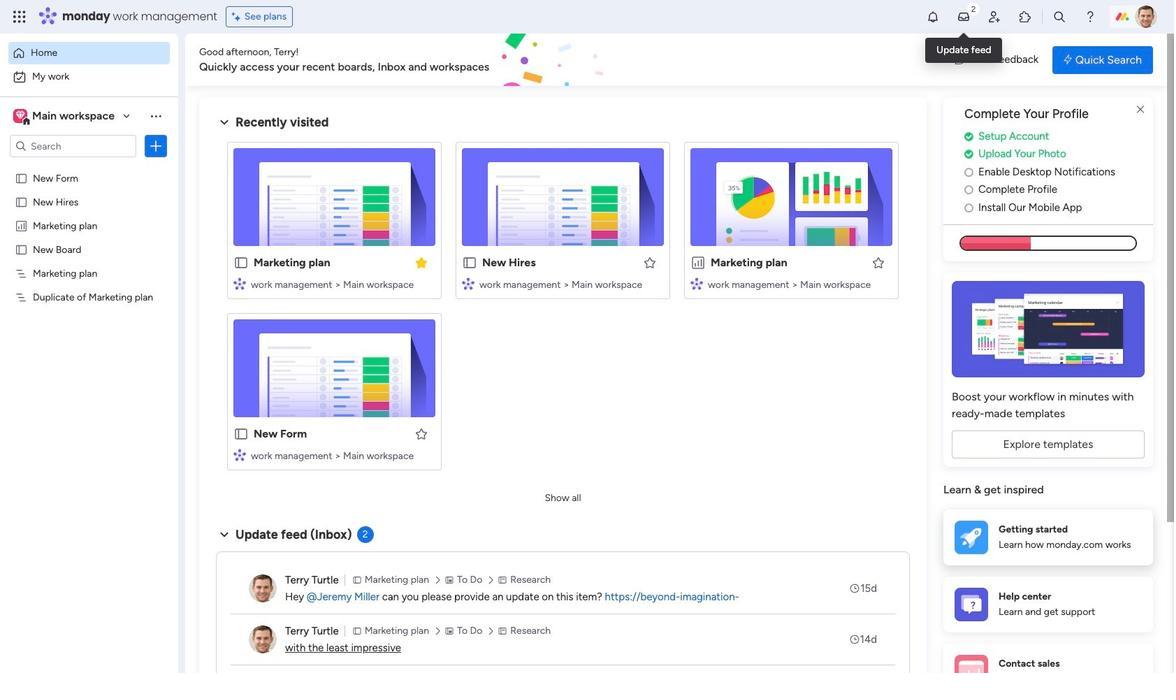Task type: describe. For each thing, give the bounding box(es) containing it.
0 vertical spatial option
[[8, 42, 170, 64]]

2 circle o image from the top
[[965, 203, 974, 213]]

0 horizontal spatial public dashboard image
[[15, 219, 28, 232]]

circle o image
[[965, 167, 974, 177]]

select product image
[[13, 10, 27, 24]]

workspace image
[[15, 108, 25, 124]]

options image
[[149, 139, 163, 153]]

workspace selection element
[[13, 108, 117, 126]]

0 horizontal spatial terry turtle image
[[249, 626, 277, 654]]

2 vertical spatial option
[[0, 165, 178, 168]]

0 horizontal spatial add to favorites image
[[415, 427, 429, 441]]

quick search results list box
[[216, 131, 910, 487]]

1 circle o image from the top
[[965, 185, 974, 195]]

help center element
[[944, 577, 1154, 633]]

Search in workspace field
[[29, 138, 117, 154]]

close recently visited image
[[216, 114, 233, 131]]

help image
[[1084, 10, 1098, 24]]

workspace options image
[[149, 109, 163, 123]]

2 check circle image from the top
[[965, 149, 974, 160]]

v2 bolt switch image
[[1064, 52, 1073, 67]]

notifications image
[[927, 10, 941, 24]]

contact sales element
[[944, 644, 1154, 673]]

monday marketplace image
[[1019, 10, 1033, 24]]



Task type: vqa. For each thing, say whether or not it's contained in the screenshot.
the right Add To Favorites icon
yes



Task type: locate. For each thing, give the bounding box(es) containing it.
dapulse x slim image
[[1133, 101, 1150, 118]]

workspace image
[[13, 108, 27, 124]]

terry turtle image
[[1136, 6, 1158, 28], [249, 626, 277, 654]]

invite members image
[[988, 10, 1002, 24]]

1 horizontal spatial add to favorites image
[[643, 256, 657, 270]]

1 vertical spatial circle o image
[[965, 203, 974, 213]]

templates image image
[[957, 281, 1141, 378]]

getting started element
[[944, 510, 1154, 566]]

public board image
[[15, 195, 28, 208], [234, 427, 249, 442]]

v2 user feedback image
[[955, 52, 966, 68]]

1 vertical spatial public dashboard image
[[691, 255, 706, 271]]

public dashboard image
[[15, 219, 28, 232], [691, 255, 706, 271]]

1 horizontal spatial public dashboard image
[[691, 255, 706, 271]]

1 vertical spatial option
[[8, 66, 170, 88]]

public board image
[[15, 171, 28, 185], [15, 243, 28, 256], [234, 255, 249, 271], [462, 255, 478, 271]]

remove from favorites image
[[415, 256, 429, 270]]

0 vertical spatial add to favorites image
[[643, 256, 657, 270]]

1 vertical spatial add to favorites image
[[415, 427, 429, 441]]

0 vertical spatial public dashboard image
[[15, 219, 28, 232]]

1 vertical spatial public board image
[[234, 427, 249, 442]]

terry turtle image down terry turtle image at the bottom left of the page
[[249, 626, 277, 654]]

list box
[[0, 163, 178, 498]]

circle o image
[[965, 185, 974, 195], [965, 203, 974, 213]]

1 vertical spatial terry turtle image
[[249, 626, 277, 654]]

terry turtle image right the help icon
[[1136, 6, 1158, 28]]

0 vertical spatial public board image
[[15, 195, 28, 208]]

2 element
[[357, 527, 374, 543]]

2 image
[[968, 1, 980, 16]]

see plans image
[[232, 9, 245, 24]]

option
[[8, 42, 170, 64], [8, 66, 170, 88], [0, 165, 178, 168]]

0 horizontal spatial public board image
[[15, 195, 28, 208]]

1 vertical spatial check circle image
[[965, 149, 974, 160]]

add to favorites image
[[872, 256, 886, 270]]

1 check circle image from the top
[[965, 131, 974, 142]]

add to favorites image
[[643, 256, 657, 270], [415, 427, 429, 441]]

search everything image
[[1053, 10, 1067, 24]]

terry turtle image
[[249, 575, 277, 603]]

check circle image
[[965, 131, 974, 142], [965, 149, 974, 160]]

1 horizontal spatial terry turtle image
[[1136, 6, 1158, 28]]

update feed image
[[957, 10, 971, 24]]

0 vertical spatial terry turtle image
[[1136, 6, 1158, 28]]

1 horizontal spatial public board image
[[234, 427, 249, 442]]

0 vertical spatial check circle image
[[965, 131, 974, 142]]

close update feed (inbox) image
[[216, 527, 233, 543]]

0 vertical spatial circle o image
[[965, 185, 974, 195]]



